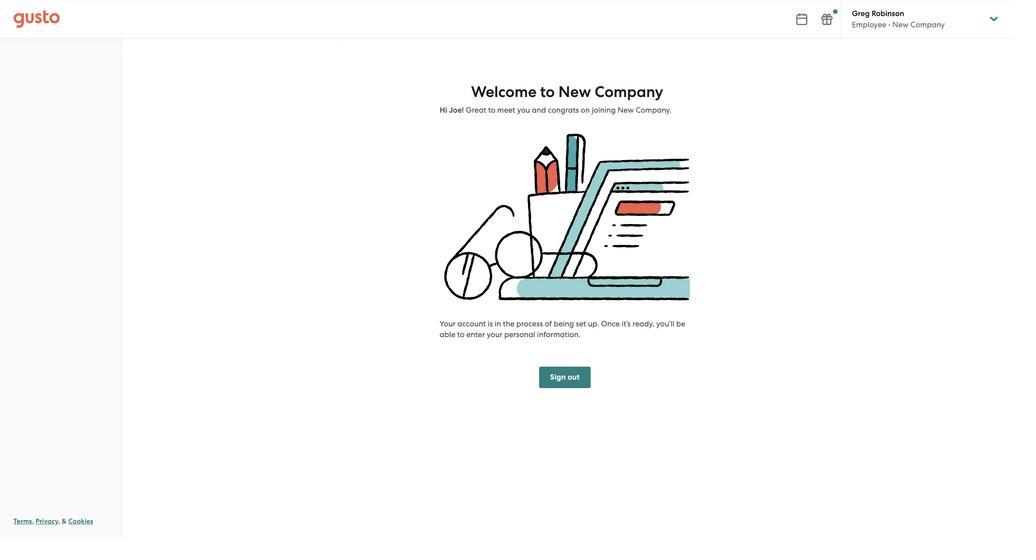 Task type: describe. For each thing, give the bounding box(es) containing it.
&
[[62, 518, 67, 526]]

account
[[458, 320, 486, 329]]

meet
[[498, 106, 516, 115]]

sign
[[550, 373, 566, 383]]

the
[[503, 320, 515, 329]]

set
[[576, 320, 586, 329]]

greg robinson employee • new company
[[852, 9, 945, 29]]

you'll
[[657, 320, 675, 329]]

your
[[440, 320, 456, 329]]

sign out
[[550, 373, 580, 383]]

of
[[545, 320, 552, 329]]

being
[[554, 320, 574, 329]]

terms , privacy , & cookies
[[13, 518, 93, 526]]

privacy
[[36, 518, 58, 526]]

out
[[568, 373, 580, 383]]

in
[[495, 320, 501, 329]]

once
[[601, 320, 620, 329]]

personal
[[505, 331, 535, 340]]

is
[[488, 320, 493, 329]]

illustration of a desk space image
[[444, 134, 691, 301]]

robinson
[[872, 9, 905, 18]]

sign out button
[[540, 367, 591, 389]]

employee
[[852, 20, 887, 29]]

ready,
[[633, 320, 655, 329]]

welcome
[[471, 83, 537, 101]]

•
[[889, 20, 891, 29]]

2 , from the left
[[58, 518, 60, 526]]

1 vertical spatial company
[[595, 83, 663, 101]]

your account is in the process of being set up. once it's ready, you'll be able to enter your personal information.
[[440, 320, 686, 340]]

information.
[[537, 331, 581, 340]]

gusto navigation element
[[0, 38, 121, 74]]



Task type: vqa. For each thing, say whether or not it's contained in the screenshot.
Sign
yes



Task type: locate. For each thing, give the bounding box(es) containing it.
2 vertical spatial new
[[618, 106, 634, 115]]

2 vertical spatial to
[[457, 331, 465, 340]]

company inside hi joe ! great to meet you and congrats on joining new company .
[[636, 106, 670, 115]]

2 horizontal spatial to
[[540, 83, 555, 101]]

company
[[911, 20, 945, 29], [595, 83, 663, 101], [636, 106, 670, 115]]

new
[[893, 20, 909, 29], [559, 83, 591, 101], [618, 106, 634, 115]]

0 horizontal spatial to
[[457, 331, 465, 340]]

0 horizontal spatial ,
[[32, 518, 34, 526]]

2 vertical spatial company
[[636, 106, 670, 115]]

terms link
[[13, 518, 32, 526]]

new inside hi joe ! great to meet you and congrats on joining new company .
[[618, 106, 634, 115]]

to inside your account is in the process of being set up. once it's ready, you'll be able to enter your personal information.
[[457, 331, 465, 340]]

, left privacy link
[[32, 518, 34, 526]]

,
[[32, 518, 34, 526], [58, 518, 60, 526]]

0 horizontal spatial new
[[559, 83, 591, 101]]

and
[[532, 106, 546, 115]]

new inside the greg robinson employee • new company
[[893, 20, 909, 29]]

to right able
[[457, 331, 465, 340]]

hi
[[440, 106, 447, 115]]

1 vertical spatial to
[[488, 106, 496, 115]]

.
[[670, 106, 672, 115]]

it's
[[622, 320, 631, 329]]

, left the &
[[58, 518, 60, 526]]

enter
[[467, 331, 485, 340]]

congrats
[[548, 106, 579, 115]]

new right joining
[[618, 106, 634, 115]]

0 vertical spatial to
[[540, 83, 555, 101]]

0 vertical spatial company
[[911, 20, 945, 29]]

1 , from the left
[[32, 518, 34, 526]]

privacy link
[[36, 518, 58, 526]]

cookies
[[68, 518, 93, 526]]

welcome to new company
[[471, 83, 663, 101]]

company inside the greg robinson employee • new company
[[911, 20, 945, 29]]

!
[[462, 106, 464, 115]]

1 vertical spatial new
[[559, 83, 591, 101]]

to left meet
[[488, 106, 496, 115]]

to up hi joe ! great to meet you and congrats on joining new company .
[[540, 83, 555, 101]]

able
[[440, 331, 456, 340]]

be
[[677, 320, 686, 329]]

greg
[[852, 9, 870, 18]]

1 horizontal spatial ,
[[58, 518, 60, 526]]

2 horizontal spatial new
[[893, 20, 909, 29]]

you
[[517, 106, 530, 115]]

1 horizontal spatial new
[[618, 106, 634, 115]]

process
[[517, 320, 543, 329]]

joe
[[449, 106, 462, 115]]

up.
[[588, 320, 599, 329]]

to
[[540, 83, 555, 101], [488, 106, 496, 115], [457, 331, 465, 340]]

on
[[581, 106, 590, 115]]

0 vertical spatial new
[[893, 20, 909, 29]]

new right •
[[893, 20, 909, 29]]

terms
[[13, 518, 32, 526]]

your
[[487, 331, 503, 340]]

home image
[[13, 10, 60, 28]]

joining
[[592, 106, 616, 115]]

cookies button
[[68, 517, 93, 527]]

hi joe ! great to meet you and congrats on joining new company .
[[440, 106, 672, 115]]

to inside hi joe ! great to meet you and congrats on joining new company .
[[488, 106, 496, 115]]

1 horizontal spatial to
[[488, 106, 496, 115]]

new up 'on'
[[559, 83, 591, 101]]

great
[[466, 106, 487, 115]]



